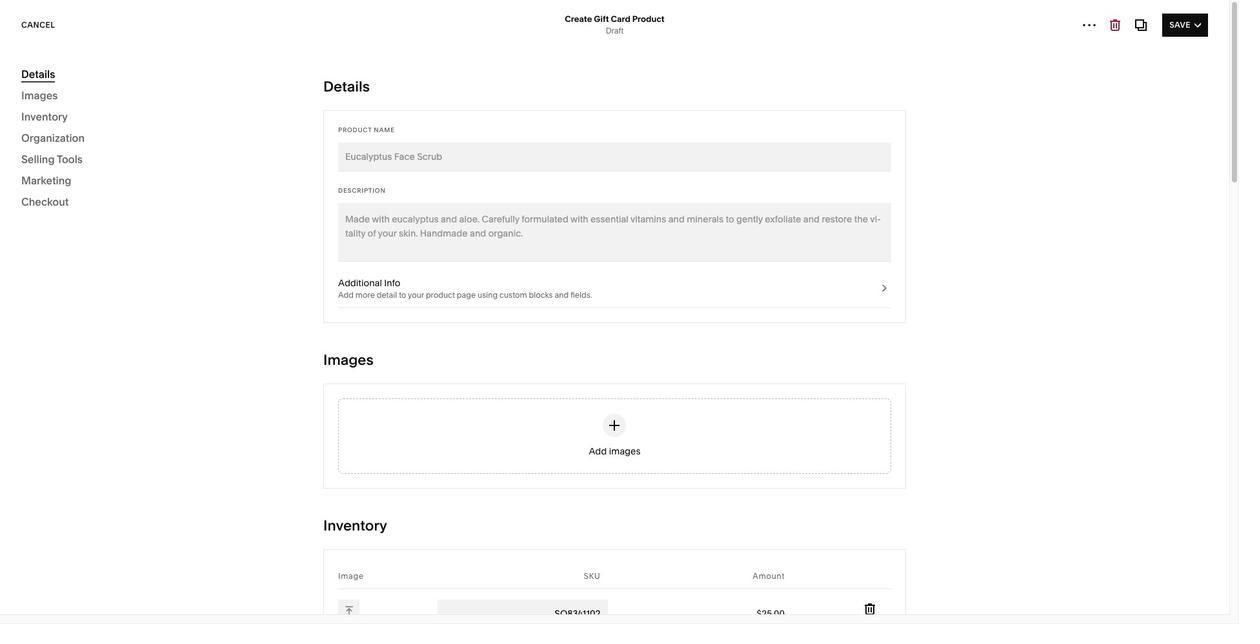 Task type: describe. For each thing, give the bounding box(es) containing it.
site.
[[720, 601, 738, 613]]

save
[[1170, 20, 1191, 29]]

create
[[565, 14, 592, 24]]

now
[[36, 165, 56, 176]]

grid grid
[[27, 258, 78, 330]]

more
[[356, 290, 375, 300]]

days.
[[522, 601, 544, 613]]

checkout
[[21, 196, 69, 209]]

added
[[106, 165, 134, 176]]

blocks
[[529, 290, 553, 300]]

selling tools
[[21, 153, 83, 166]]

1 vertical spatial product
[[338, 127, 372, 134]]

of
[[689, 601, 697, 613]]

save button
[[1163, 13, 1208, 36]]

you've
[[76, 165, 104, 176]]

pages
[[25, 23, 52, 33]]

2 vertical spatial your
[[699, 601, 718, 613]]

upgrade
[[546, 601, 584, 613]]

now
[[586, 601, 604, 613]]

0 vertical spatial images
[[21, 89, 58, 102]]

up
[[68, 179, 79, 190]]

fields.
[[571, 290, 592, 300]]

your
[[438, 601, 458, 613]]

that
[[58, 165, 74, 176]]

page
[[457, 290, 476, 300]]

product name
[[338, 127, 395, 134]]

sku
[[584, 572, 601, 582]]

setting
[[36, 179, 66, 190]]

14
[[511, 601, 520, 613]]

add images
[[589, 446, 641, 458]]

cancel button
[[21, 13, 55, 36]]

selling
[[21, 153, 55, 166]]

info
[[384, 278, 401, 289]]

get
[[617, 601, 631, 613]]

Search items… text field
[[43, 87, 231, 116]]

all
[[21, 62, 40, 79]]

1 horizontal spatial details
[[323, 78, 370, 96]]

draft
[[606, 26, 624, 36]]



Task type: locate. For each thing, give the bounding box(es) containing it.
most
[[649, 601, 671, 613]]

0 vertical spatial inventory
[[21, 110, 68, 123]]

1 vertical spatial inventory
[[323, 518, 387, 535]]

0 vertical spatial your
[[81, 179, 100, 190]]

2 horizontal spatial your
[[699, 601, 718, 613]]

1 vertical spatial add
[[589, 446, 607, 458]]

continue
[[36, 146, 81, 159]]

0 vertical spatial product
[[632, 14, 665, 24]]

tab list
[[1101, 18, 1160, 38]]

the
[[633, 601, 647, 613]]

cancel
[[21, 20, 55, 29]]

0 horizontal spatial to
[[399, 290, 406, 300]]

inventory
[[21, 110, 68, 123], [323, 518, 387, 535]]

out
[[673, 601, 687, 613]]

card
[[611, 14, 631, 24]]

to left the get
[[606, 601, 615, 613]]

inventory up organization
[[21, 110, 68, 123]]

create gift card product draft
[[565, 14, 665, 36]]

1 vertical spatial images
[[323, 352, 374, 369]]

to inside additional info add more detail to your product page using custom blocks and fields.
[[399, 290, 406, 300]]

amount
[[753, 572, 785, 582]]

products,
[[136, 165, 177, 176]]

0 vertical spatial add
[[338, 290, 354, 300]]

your
[[81, 179, 100, 190], [408, 290, 424, 300], [699, 601, 718, 613]]

0 horizontal spatial product
[[338, 127, 372, 134]]

custom
[[500, 290, 527, 300]]

0 horizontal spatial add
[[338, 290, 354, 300]]

name
[[374, 127, 395, 134]]

organization
[[21, 132, 85, 145]]

your inside continue store setup now that you've added products, finish setting up your store.
[[81, 179, 100, 190]]

gift
[[594, 14, 609, 24]]

add
[[338, 290, 354, 300], [589, 446, 607, 458]]

product
[[426, 290, 455, 300]]

add inside additional info add more detail to your product page using custom blocks and fields.
[[338, 290, 354, 300]]

None text field
[[438, 600, 608, 625]]

your right of
[[699, 601, 718, 613]]

0 horizontal spatial details
[[21, 68, 55, 81]]

details
[[21, 68, 55, 81], [323, 78, 370, 96]]

product inside create gift card product draft
[[632, 14, 665, 24]]

additional info add more detail to your product page using custom blocks and fields.
[[338, 278, 592, 300]]

your inside additional info add more detail to your product page using custom blocks and fields.
[[408, 290, 424, 300]]

add left images
[[589, 446, 607, 458]]

setup
[[111, 146, 139, 159]]

finish
[[179, 165, 202, 176]]

using
[[478, 290, 498, 300]]

product
[[632, 14, 665, 24], [338, 127, 372, 134]]

marketing
[[21, 174, 71, 187]]

tools
[[57, 153, 83, 166]]

add down additional
[[338, 290, 354, 300]]

details down pages button
[[21, 68, 55, 81]]

0 horizontal spatial inventory
[[21, 110, 68, 123]]

0 horizontal spatial images
[[21, 89, 58, 102]]

1 horizontal spatial inventory
[[323, 518, 387, 535]]

0 horizontal spatial your
[[81, 179, 100, 190]]

1 vertical spatial your
[[408, 290, 424, 300]]

pages button
[[0, 14, 66, 43]]

product left name
[[338, 127, 372, 134]]

store
[[84, 146, 109, 159]]

1 horizontal spatial product
[[632, 14, 665, 24]]

image
[[338, 572, 364, 582]]

in
[[501, 601, 509, 613]]

1 vertical spatial to
[[606, 601, 615, 613]]

detail
[[377, 290, 397, 300]]

ends
[[478, 601, 499, 613]]

description
[[338, 187, 386, 194]]

Eucalyptus Face Scrub field
[[345, 150, 884, 164]]

details up product name on the top
[[323, 78, 370, 96]]

product right card at the top of the page
[[632, 14, 665, 24]]

continue store setup now that you've added products, finish setting up your store.
[[36, 146, 202, 190]]

store.
[[102, 179, 126, 190]]

to right detail
[[399, 290, 406, 300]]

0 vertical spatial to
[[399, 290, 406, 300]]

your left product
[[408, 290, 424, 300]]

1 horizontal spatial your
[[408, 290, 424, 300]]

your down you've
[[81, 179, 100, 190]]

to
[[399, 290, 406, 300], [606, 601, 615, 613]]

None text field
[[622, 600, 792, 625]]

your trial ends in 14 days. upgrade now to get the most out of your site.
[[438, 601, 738, 613]]

images
[[21, 89, 58, 102], [323, 352, 374, 369]]

and
[[555, 290, 569, 300]]

images
[[609, 446, 641, 458]]

1 horizontal spatial to
[[606, 601, 615, 613]]

1 horizontal spatial images
[[323, 352, 374, 369]]

trial
[[460, 601, 476, 613]]

inventory up the image
[[323, 518, 387, 535]]

1 horizontal spatial add
[[589, 446, 607, 458]]

additional
[[338, 278, 382, 289]]



Task type: vqa. For each thing, say whether or not it's contained in the screenshot.
attention
no



